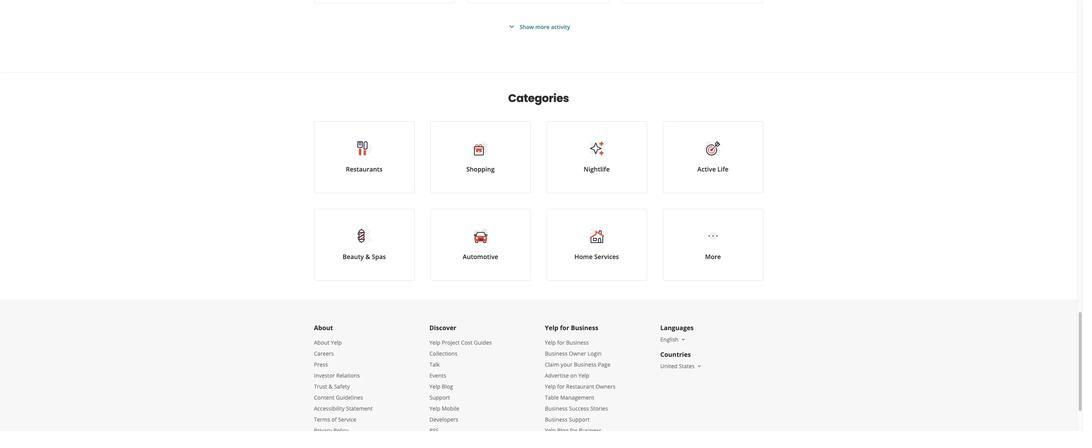 Task type: vqa. For each thing, say whether or not it's contained in the screenshot.


Task type: describe. For each thing, give the bounding box(es) containing it.
support link
[[430, 394, 450, 402]]

discover
[[430, 324, 457, 332]]

collections
[[430, 350, 458, 358]]

about yelp link
[[314, 339, 342, 347]]

show
[[520, 23, 534, 30]]

yelp for business
[[545, 324, 599, 332]]

for for yelp for business business owner login claim your business page advertise on yelp yelp for restaurant owners table management business success stories business support
[[557, 339, 565, 347]]

services
[[595, 253, 619, 261]]

yelp blog link
[[430, 383, 453, 391]]

yelp up table
[[545, 383, 556, 391]]

business support link
[[545, 416, 590, 424]]

login
[[588, 350, 602, 358]]

careers link
[[314, 350, 334, 358]]

accessibility statement link
[[314, 405, 373, 413]]

beauty
[[343, 253, 364, 261]]

english
[[661, 336, 679, 343]]

16 chevron down v2 image for languages
[[680, 337, 687, 343]]

automotive
[[463, 253, 498, 261]]

beauty & spas
[[343, 253, 386, 261]]

yelp for business link
[[545, 339, 589, 347]]

developers link
[[430, 416, 459, 424]]

home services
[[575, 253, 619, 261]]

trust & safety link
[[314, 383, 350, 391]]

your
[[561, 361, 573, 369]]

terms
[[314, 416, 330, 424]]

safety
[[334, 383, 350, 391]]

management
[[560, 394, 595, 402]]

business success stories link
[[545, 405, 608, 413]]

accessibility
[[314, 405, 345, 413]]

home services link
[[547, 209, 647, 281]]

about for about yelp careers press investor relations trust & safety content guidelines accessibility statement terms of service
[[314, 339, 330, 347]]

on
[[571, 372, 577, 380]]

events
[[430, 372, 446, 380]]

cost
[[461, 339, 473, 347]]

project
[[442, 339, 460, 347]]

talk
[[430, 361, 440, 369]]

& inside about yelp careers press investor relations trust & safety content guidelines accessibility statement terms of service
[[329, 383, 333, 391]]

yelp for restaurant owners link
[[545, 383, 616, 391]]

yelp mobile link
[[430, 405, 459, 413]]

life
[[718, 165, 729, 174]]

beauty & spas link
[[314, 209, 415, 281]]

investor relations link
[[314, 372, 360, 380]]

shopping
[[466, 165, 495, 174]]

events link
[[430, 372, 446, 380]]

yelp project cost guides collections talk events yelp blog support yelp mobile developers
[[430, 339, 492, 424]]

more link
[[663, 209, 764, 281]]

stories
[[591, 405, 608, 413]]

blog
[[442, 383, 453, 391]]

yelp project cost guides link
[[430, 339, 492, 347]]

yelp up the claim
[[545, 339, 556, 347]]

nightlife link
[[547, 121, 647, 193]]

yelp inside about yelp careers press investor relations trust & safety content guidelines accessibility statement terms of service
[[331, 339, 342, 347]]

support inside yelp for business business owner login claim your business page advertise on yelp yelp for restaurant owners table management business success stories business support
[[569, 416, 590, 424]]

table management link
[[545, 394, 595, 402]]

business owner login link
[[545, 350, 602, 358]]

talk link
[[430, 361, 440, 369]]

page
[[598, 361, 611, 369]]

24 chevron down v2 image
[[507, 22, 517, 31]]

category navigation section navigation
[[306, 73, 771, 300]]

show more activity button
[[507, 22, 570, 31]]



Task type: locate. For each thing, give the bounding box(es) containing it.
0 vertical spatial about
[[314, 324, 333, 332]]

developers
[[430, 416, 459, 424]]

1 vertical spatial 16 chevron down v2 image
[[696, 363, 703, 370]]

explore recent activity section section
[[308, 0, 770, 72]]

owner
[[569, 350, 586, 358]]

0 horizontal spatial support
[[430, 394, 450, 402]]

about up the careers link
[[314, 339, 330, 347]]

yelp for business business owner login claim your business page advertise on yelp yelp for restaurant owners table management business success stories business support
[[545, 339, 616, 424]]

press
[[314, 361, 328, 369]]

mobile
[[442, 405, 459, 413]]

about up about yelp link
[[314, 324, 333, 332]]

support down 'success'
[[569, 416, 590, 424]]

for down the advertise
[[557, 383, 565, 391]]

about yelp careers press investor relations trust & safety content guidelines accessibility statement terms of service
[[314, 339, 373, 424]]

0 vertical spatial for
[[560, 324, 569, 332]]

16 chevron down v2 image inside english dropdown button
[[680, 337, 687, 343]]

states
[[679, 363, 695, 370]]

success
[[569, 405, 589, 413]]

spas
[[372, 253, 386, 261]]

nightlife
[[584, 165, 610, 174]]

collections link
[[430, 350, 458, 358]]

1 horizontal spatial 16 chevron down v2 image
[[696, 363, 703, 370]]

for up yelp for business link
[[560, 324, 569, 332]]

languages
[[661, 324, 694, 332]]

1 vertical spatial support
[[569, 416, 590, 424]]

& right "trust"
[[329, 383, 333, 391]]

16 chevron down v2 image right the states
[[696, 363, 703, 370]]

content
[[314, 394, 335, 402]]

0 horizontal spatial 16 chevron down v2 image
[[680, 337, 687, 343]]

2 vertical spatial for
[[557, 383, 565, 391]]

activity
[[551, 23, 570, 30]]

claim
[[545, 361, 560, 369]]

about
[[314, 324, 333, 332], [314, 339, 330, 347]]

yelp up collections
[[430, 339, 441, 347]]

1 vertical spatial &
[[329, 383, 333, 391]]

table
[[545, 394, 559, 402]]

service
[[338, 416, 356, 424]]

united states button
[[661, 363, 703, 370]]

of
[[332, 416, 337, 424]]

for up business owner login link
[[557, 339, 565, 347]]

0 vertical spatial 16 chevron down v2 image
[[680, 337, 687, 343]]

1 vertical spatial about
[[314, 339, 330, 347]]

more
[[705, 253, 721, 261]]

active life link
[[663, 121, 764, 193]]

restaurants
[[346, 165, 383, 174]]

advertise on yelp link
[[545, 372, 590, 380]]

yelp right on
[[579, 372, 590, 380]]

terms of service link
[[314, 416, 356, 424]]

content guidelines link
[[314, 394, 363, 402]]

0 vertical spatial support
[[430, 394, 450, 402]]

yelp down events
[[430, 383, 441, 391]]

16 chevron down v2 image
[[680, 337, 687, 343], [696, 363, 703, 370]]

2 about from the top
[[314, 339, 330, 347]]

countries
[[661, 350, 691, 359]]

show more activity
[[520, 23, 570, 30]]

about inside about yelp careers press investor relations trust & safety content guidelines accessibility statement terms of service
[[314, 339, 330, 347]]

for for yelp for business
[[560, 324, 569, 332]]

0 horizontal spatial &
[[329, 383, 333, 391]]

home
[[575, 253, 593, 261]]

press link
[[314, 361, 328, 369]]

yelp down support link
[[430, 405, 441, 413]]

1 horizontal spatial &
[[366, 253, 370, 261]]

for
[[560, 324, 569, 332], [557, 339, 565, 347], [557, 383, 565, 391]]

careers
[[314, 350, 334, 358]]

1 vertical spatial for
[[557, 339, 565, 347]]

about for about
[[314, 324, 333, 332]]

investor
[[314, 372, 335, 380]]

16 chevron down v2 image for countries
[[696, 363, 703, 370]]

advertise
[[545, 372, 569, 380]]

yelp up the careers link
[[331, 339, 342, 347]]

united
[[661, 363, 678, 370]]

restaurant
[[566, 383, 594, 391]]

more
[[536, 23, 550, 30]]

0 vertical spatial &
[[366, 253, 370, 261]]

yelp up yelp for business link
[[545, 324, 559, 332]]

&
[[366, 253, 370, 261], [329, 383, 333, 391]]

relations
[[336, 372, 360, 380]]

active life
[[698, 165, 729, 174]]

16 chevron down v2 image down languages
[[680, 337, 687, 343]]

yelp
[[545, 324, 559, 332], [331, 339, 342, 347], [430, 339, 441, 347], [545, 339, 556, 347], [579, 372, 590, 380], [430, 383, 441, 391], [545, 383, 556, 391], [430, 405, 441, 413]]

english button
[[661, 336, 687, 343]]

& inside category navigation section 'navigation'
[[366, 253, 370, 261]]

categories
[[508, 91, 569, 106]]

1 about from the top
[[314, 324, 333, 332]]

trust
[[314, 383, 327, 391]]

owners
[[596, 383, 616, 391]]

restaurants link
[[314, 121, 415, 193]]

guidelines
[[336, 394, 363, 402]]

& left spas
[[366, 253, 370, 261]]

16 chevron down v2 image inside united states dropdown button
[[696, 363, 703, 370]]

automotive link
[[430, 209, 531, 281]]

united states
[[661, 363, 695, 370]]

support
[[430, 394, 450, 402], [569, 416, 590, 424]]

support down yelp blog link
[[430, 394, 450, 402]]

claim your business page link
[[545, 361, 611, 369]]

1 horizontal spatial support
[[569, 416, 590, 424]]

active
[[698, 165, 716, 174]]

business
[[571, 324, 599, 332], [566, 339, 589, 347], [545, 350, 568, 358], [574, 361, 597, 369], [545, 405, 568, 413], [545, 416, 568, 424]]

statement
[[346, 405, 373, 413]]

support inside yelp project cost guides collections talk events yelp blog support yelp mobile developers
[[430, 394, 450, 402]]

guides
[[474, 339, 492, 347]]

shopping link
[[430, 121, 531, 193]]



